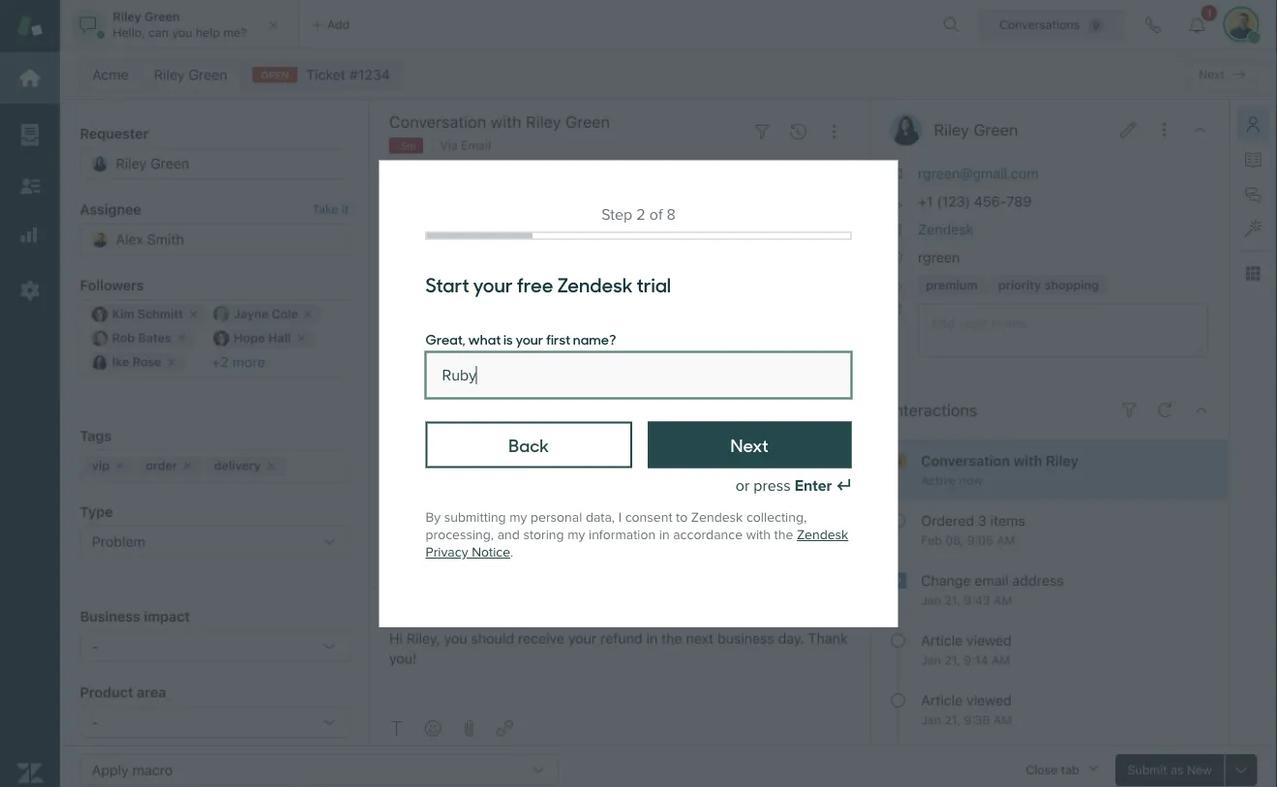 Task type: describe. For each thing, give the bounding box(es) containing it.
privacy
[[426, 545, 468, 561]]

consent
[[625, 510, 673, 526]]

to
[[676, 510, 688, 526]]

zendesk privacy notice
[[426, 527, 849, 561]]

1 horizontal spatial my
[[568, 527, 585, 543]]

what
[[468, 329, 501, 348]]

first
[[546, 329, 571, 348]]

press
[[754, 476, 791, 495]]

name?
[[573, 329, 617, 348]]

next
[[731, 432, 769, 457]]

0 horizontal spatial my
[[510, 510, 527, 526]]

enter image
[[836, 478, 852, 493]]

information
[[589, 527, 656, 543]]

.
[[511, 545, 514, 561]]

free
[[517, 271, 554, 298]]

start
[[426, 271, 469, 298]]

great,
[[426, 329, 466, 348]]

0 horizontal spatial zendesk
[[557, 271, 633, 298]]

by
[[426, 510, 441, 526]]

step
[[602, 205, 633, 224]]

start your free zendesk trial
[[426, 271, 671, 298]]

with
[[747, 527, 771, 543]]

personal
[[531, 510, 582, 526]]

is
[[504, 329, 513, 348]]

in
[[659, 527, 670, 543]]

zendesk inside by submitting my personal data, i consent to zendesk collecting, processing, and storing my information in accordance with the
[[692, 510, 743, 526]]



Task type: vqa. For each thing, say whether or not it's contained in the screenshot.
using
no



Task type: locate. For each thing, give the bounding box(es) containing it.
my down personal
[[568, 527, 585, 543]]

storing
[[524, 527, 564, 543]]

0 vertical spatial my
[[510, 510, 527, 526]]

great, what is your first name?
[[426, 329, 617, 348]]

or press enter
[[736, 476, 832, 495]]

1 vertical spatial my
[[568, 527, 585, 543]]

8
[[667, 205, 676, 224]]

processing,
[[426, 527, 494, 543]]

next button
[[648, 422, 852, 468]]

enter
[[795, 476, 832, 495]]

zendesk right the
[[797, 527, 849, 543]]

0 vertical spatial zendesk
[[557, 271, 633, 298]]

your left free
[[473, 271, 513, 298]]

submitting
[[444, 510, 506, 526]]

step 2 of 8
[[602, 205, 676, 224]]

my up the 'and'
[[510, 510, 527, 526]]

1 horizontal spatial your
[[516, 329, 544, 348]]

i
[[619, 510, 622, 526]]

Great, what is your first name? text field
[[426, 352, 852, 398]]

zendesk inside zendesk privacy notice
[[797, 527, 849, 543]]

your
[[473, 271, 513, 298], [516, 329, 544, 348]]

0 vertical spatial your
[[473, 271, 513, 298]]

by submitting my personal data, i consent to zendesk collecting, processing, and storing my information in accordance with the
[[426, 510, 807, 543]]

zendesk privacy notice link
[[426, 527, 849, 561]]

and
[[498, 527, 520, 543]]

2 horizontal spatial zendesk
[[797, 527, 849, 543]]

data,
[[586, 510, 615, 526]]

of
[[650, 205, 663, 224]]

1 vertical spatial your
[[516, 329, 544, 348]]

collecting,
[[747, 510, 807, 526]]

zendesk
[[557, 271, 633, 298], [692, 510, 743, 526], [797, 527, 849, 543]]

2 vertical spatial zendesk
[[797, 527, 849, 543]]

2
[[637, 205, 646, 224]]

the
[[775, 527, 794, 543]]

trial
[[637, 271, 671, 298]]

zendesk up accordance
[[692, 510, 743, 526]]

my
[[510, 510, 527, 526], [568, 527, 585, 543]]

your right is
[[516, 329, 544, 348]]

product ui image
[[0, 0, 1278, 788]]

accordance
[[673, 527, 743, 543]]

zendesk up name?
[[557, 271, 633, 298]]

1 vertical spatial zendesk
[[692, 510, 743, 526]]

1 horizontal spatial zendesk
[[692, 510, 743, 526]]

back button
[[426, 422, 632, 468]]

0 horizontal spatial your
[[473, 271, 513, 298]]

or
[[736, 476, 750, 495]]

notice
[[472, 545, 511, 561]]

back
[[509, 432, 549, 457]]



